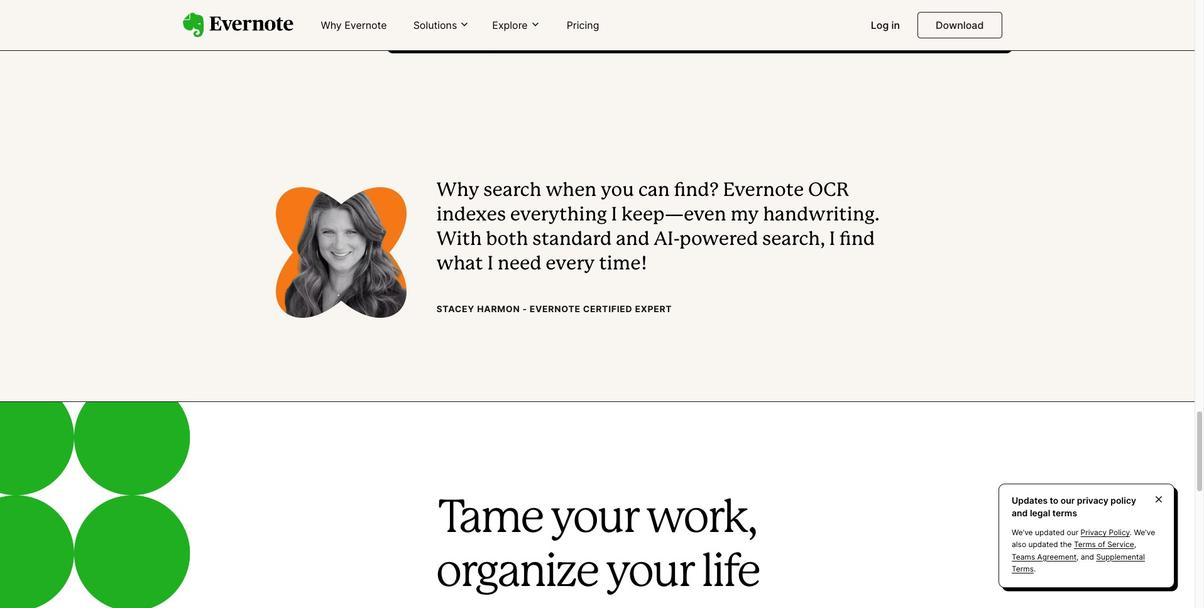 Task type: describe. For each thing, give the bounding box(es) containing it.
. for .
[[1034, 564, 1036, 574]]

why for why search when you can find? evernote ocr indexes everything i keep—even my handwriting. with both standard and ai-powered search, i find what i need every time!
[[437, 182, 479, 200]]

0 vertical spatial ,
[[1134, 540, 1137, 550]]

1 vertical spatial your
[[606, 553, 693, 595]]

. for . we've also updated the
[[1130, 528, 1132, 538]]

of
[[1098, 540, 1106, 550]]

handwriting.
[[763, 207, 880, 224]]

explore
[[492, 19, 528, 31]]

privacy policy link
[[1081, 528, 1130, 538]]

indexes
[[437, 207, 506, 224]]

solutions button
[[410, 18, 474, 32]]

stacey harmon - evernote certified expert
[[437, 303, 672, 314]]

life
[[701, 553, 759, 595]]

can
[[638, 182, 670, 200]]

updates to our privacy policy and legal terms
[[1012, 495, 1137, 518]]

suggestions typing image
[[384, 0, 1012, 53]]

harmon
[[477, 303, 520, 314]]

everything
[[510, 207, 607, 224]]

terms inside the supplemental terms
[[1012, 564, 1034, 574]]

agreement
[[1038, 552, 1077, 562]]

supplemental
[[1097, 552, 1145, 562]]

we've updated our privacy policy
[[1012, 528, 1130, 538]]

time!
[[599, 256, 647, 273]]

why evernote link
[[313, 14, 395, 38]]

0 vertical spatial updated
[[1035, 528, 1065, 538]]

search
[[484, 182, 542, 200]]

in
[[892, 19, 900, 31]]

2 horizontal spatial i
[[829, 231, 836, 249]]

pricing link
[[559, 14, 607, 38]]

work,
[[646, 498, 756, 541]]

policy
[[1111, 495, 1137, 506]]

search,
[[762, 231, 825, 249]]

download
[[936, 19, 984, 31]]

terms inside terms of service , teams agreement , and
[[1074, 540, 1096, 550]]

teams
[[1012, 552, 1035, 562]]

my
[[731, 207, 759, 224]]

log in link
[[864, 14, 908, 38]]

expert
[[635, 303, 672, 314]]

supplemental terms link
[[1012, 552, 1145, 574]]

why evernote
[[321, 19, 387, 31]]

find?
[[674, 182, 719, 200]]

0 vertical spatial your
[[550, 498, 638, 541]]

terms of service link
[[1074, 540, 1134, 550]]

the
[[1060, 540, 1072, 550]]

organize
[[436, 553, 598, 595]]

solutions
[[413, 19, 457, 31]]

2 vertical spatial i
[[487, 256, 493, 273]]



Task type: locate. For each thing, give the bounding box(es) containing it.
1 horizontal spatial and
[[1012, 508, 1028, 518]]

keep—even
[[622, 207, 727, 224]]

1 vertical spatial i
[[829, 231, 836, 249]]

2 vertical spatial evernote
[[530, 303, 581, 314]]

evernote inside why search when you can find? evernote ocr indexes everything i keep—even my handwriting. with both standard and ai-powered search, i find what i need every time!
[[723, 182, 804, 200]]

i left the need
[[487, 256, 493, 273]]

0 horizontal spatial and
[[616, 231, 650, 249]]

0 vertical spatial .
[[1130, 528, 1132, 538]]

. we've also updated the
[[1012, 528, 1155, 550]]

our inside updates to our privacy policy and legal terms
[[1061, 495, 1075, 506]]

2 horizontal spatial evernote
[[723, 182, 804, 200]]

you
[[601, 182, 634, 200]]

0 horizontal spatial we've
[[1012, 528, 1033, 538]]

our for privacy
[[1067, 528, 1079, 538]]

1 horizontal spatial why
[[437, 182, 479, 200]]

and up time!
[[616, 231, 650, 249]]

and down . we've also updated the at the bottom right of the page
[[1081, 552, 1094, 562]]

stacey expert image
[[276, 187, 406, 318]]

0 horizontal spatial why
[[321, 19, 342, 31]]

0 horizontal spatial i
[[487, 256, 493, 273]]

certified
[[583, 303, 633, 314]]

,
[[1134, 540, 1137, 550], [1077, 552, 1079, 562]]

, up supplemental
[[1134, 540, 1137, 550]]

standard
[[533, 231, 612, 249]]

we've up also
[[1012, 528, 1033, 538]]

1 vertical spatial updated
[[1029, 540, 1058, 550]]

1 vertical spatial terms
[[1012, 564, 1034, 574]]

service
[[1108, 540, 1134, 550]]

and inside updates to our privacy policy and legal terms
[[1012, 508, 1028, 518]]

every
[[546, 256, 595, 273]]

we've inside . we've also updated the
[[1134, 528, 1155, 538]]

when
[[546, 182, 597, 200]]

supplemental terms
[[1012, 552, 1145, 574]]

0 vertical spatial evernote
[[345, 19, 387, 31]]

stacey
[[437, 303, 475, 314]]

1 vertical spatial why
[[437, 182, 479, 200]]

updates
[[1012, 495, 1048, 506]]

need
[[498, 256, 542, 273]]

updated up teams agreement link
[[1029, 540, 1058, 550]]

find
[[840, 231, 875, 249]]

terms of service , teams agreement , and
[[1012, 540, 1137, 562]]

i left find
[[829, 231, 836, 249]]

terms down privacy at the bottom of the page
[[1074, 540, 1096, 550]]

, down . we've also updated the at the bottom right of the page
[[1077, 552, 1079, 562]]

our
[[1061, 495, 1075, 506], [1067, 528, 1079, 538]]

0 horizontal spatial .
[[1034, 564, 1036, 574]]

0 vertical spatial i
[[611, 207, 617, 224]]

1 horizontal spatial terms
[[1074, 540, 1096, 550]]

why
[[321, 19, 342, 31], [437, 182, 479, 200]]

updated inside . we've also updated the
[[1029, 540, 1058, 550]]

0 horizontal spatial ,
[[1077, 552, 1079, 562]]

. up service at bottom right
[[1130, 528, 1132, 538]]

0 horizontal spatial terms
[[1012, 564, 1034, 574]]

pricing
[[567, 19, 599, 31]]

why inside why evernote link
[[321, 19, 342, 31]]

2 horizontal spatial and
[[1081, 552, 1094, 562]]

tame your work, organize your life
[[436, 498, 759, 595]]

2 vertical spatial and
[[1081, 552, 1094, 562]]

why for why evernote
[[321, 19, 342, 31]]

0 vertical spatial our
[[1061, 495, 1075, 506]]

log
[[871, 19, 889, 31]]

1 horizontal spatial i
[[611, 207, 617, 224]]

2 we've from the left
[[1134, 528, 1155, 538]]

your
[[550, 498, 638, 541], [606, 553, 693, 595]]

why inside why search when you can find? evernote ocr indexes everything i keep—even my handwriting. with both standard and ai-powered search, i find what i need every time!
[[437, 182, 479, 200]]

why search when you can find? evernote ocr indexes everything i keep—even my handwriting. with both standard and ai-powered search, i find what i need every time!
[[437, 182, 880, 273]]

teams agreement link
[[1012, 552, 1077, 562]]

log in
[[871, 19, 900, 31]]

legal
[[1030, 508, 1051, 518]]

we've right policy
[[1134, 528, 1155, 538]]

and inside terms of service , teams agreement , and
[[1081, 552, 1094, 562]]

1 vertical spatial our
[[1067, 528, 1079, 538]]

also
[[1012, 540, 1027, 550]]

to
[[1050, 495, 1059, 506]]

we've
[[1012, 528, 1033, 538], [1134, 528, 1155, 538]]

ai-
[[654, 231, 680, 249]]

policy
[[1109, 528, 1130, 538]]

what
[[437, 256, 483, 273]]

powered
[[680, 231, 758, 249]]

i down you at top
[[611, 207, 617, 224]]

. down teams agreement link
[[1034, 564, 1036, 574]]

1 we've from the left
[[1012, 528, 1033, 538]]

with
[[437, 231, 482, 249]]

evernote logo image
[[183, 13, 293, 38]]

privacy
[[1077, 495, 1109, 506]]

1 horizontal spatial we've
[[1134, 528, 1155, 538]]

and
[[616, 231, 650, 249], [1012, 508, 1028, 518], [1081, 552, 1094, 562]]

and inside why search when you can find? evernote ocr indexes everything i keep—even my handwriting. with both standard and ai-powered search, i find what i need every time!
[[616, 231, 650, 249]]

1 vertical spatial .
[[1034, 564, 1036, 574]]

updated
[[1035, 528, 1065, 538], [1029, 540, 1058, 550]]

our for privacy
[[1061, 495, 1075, 506]]

1 vertical spatial ,
[[1077, 552, 1079, 562]]

our up the
[[1067, 528, 1079, 538]]

-
[[523, 303, 527, 314]]

0 vertical spatial why
[[321, 19, 342, 31]]

tame
[[439, 498, 543, 541]]

evernote
[[345, 19, 387, 31], [723, 182, 804, 200], [530, 303, 581, 314]]

our up the terms on the right bottom of the page
[[1061, 495, 1075, 506]]

terms
[[1074, 540, 1096, 550], [1012, 564, 1034, 574]]

and down the 'updates'
[[1012, 508, 1028, 518]]

. inside . we've also updated the
[[1130, 528, 1132, 538]]

privacy
[[1081, 528, 1107, 538]]

updated up the
[[1035, 528, 1065, 538]]

1 horizontal spatial ,
[[1134, 540, 1137, 550]]

1 horizontal spatial .
[[1130, 528, 1132, 538]]

explore button
[[489, 18, 544, 32]]

1 vertical spatial and
[[1012, 508, 1028, 518]]

.
[[1130, 528, 1132, 538], [1034, 564, 1036, 574]]

1 vertical spatial evernote
[[723, 182, 804, 200]]

0 horizontal spatial evernote
[[345, 19, 387, 31]]

0 vertical spatial and
[[616, 231, 650, 249]]

i
[[611, 207, 617, 224], [829, 231, 836, 249], [487, 256, 493, 273]]

1 horizontal spatial evernote
[[530, 303, 581, 314]]

both
[[486, 231, 528, 249]]

ocr
[[808, 182, 849, 200]]

download link
[[918, 12, 1002, 38]]

terms down teams
[[1012, 564, 1034, 574]]

terms
[[1053, 508, 1077, 518]]

0 vertical spatial terms
[[1074, 540, 1096, 550]]



Task type: vqa. For each thing, say whether or not it's contained in the screenshot.
Why search when you can find? Evernote OCR indexes everything I keep—even my handwriting. With both standard and AI-powered search, I find what I need every time! in the top of the page
yes



